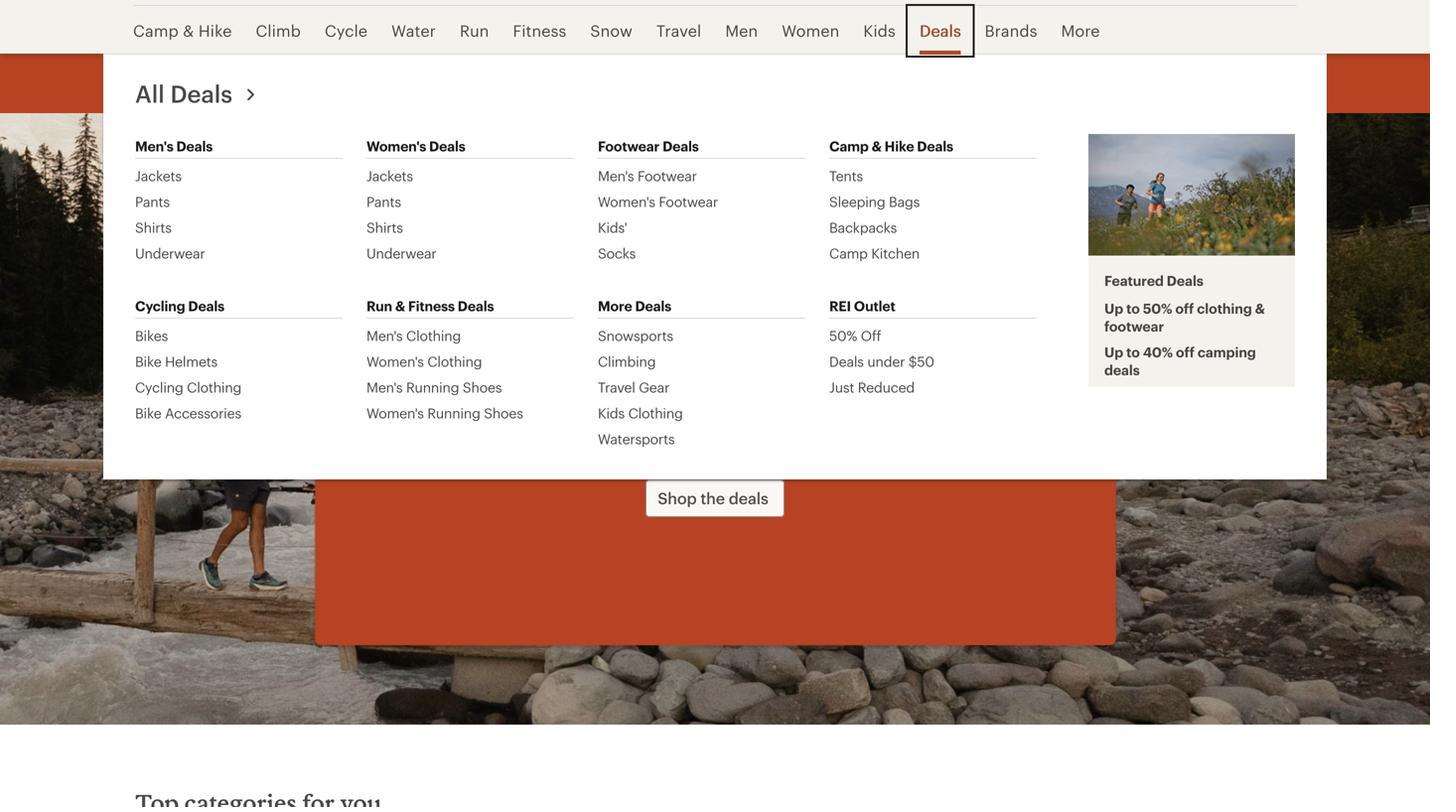 Task type: locate. For each thing, give the bounding box(es) containing it.
fitness right run dropdown button
[[513, 21, 567, 40]]

men's for men's deals
[[135, 138, 174, 154]]

clothing down gear
[[629, 405, 683, 421]]

men
[[726, 21, 759, 40]]

cycling down bike helmets 'link' on the left top
[[135, 380, 183, 396]]

footwear deals
[[598, 138, 699, 154]]

off
[[1176, 300, 1195, 316], [813, 317, 880, 381], [1177, 344, 1195, 360]]

pants down men's deals link
[[135, 194, 170, 210]]

1 vertical spatial travel
[[598, 380, 636, 396]]

travel left men at right top
[[657, 21, 702, 40]]

& inside "dropdown button"
[[183, 21, 194, 40]]

1 horizontal spatial deals
[[1105, 362, 1141, 378]]

footwear up men's footwear link
[[598, 138, 660, 154]]

women's footwear link
[[598, 193, 718, 211]]

0 vertical spatial camp
[[133, 21, 179, 40]]

shirts link
[[135, 219, 172, 237], [367, 219, 403, 237]]

more inside more deals link
[[598, 298, 633, 314]]

& for camp & hike
[[183, 21, 194, 40]]

1 horizontal spatial run
[[460, 21, 489, 40]]

the down reduced
[[881, 397, 912, 421]]

1 vertical spatial running
[[428, 405, 481, 421]]

all
[[135, 79, 165, 107]]

1 horizontal spatial fitness
[[513, 21, 567, 40]]

up to 40% off camping deals link
[[1105, 343, 1280, 379]]

1 horizontal spatial travel
[[657, 21, 702, 40]]

men's down 'all'
[[135, 138, 174, 154]]

bikes link
[[135, 327, 168, 345]]

shirts down women's deals link on the top left
[[367, 220, 403, 236]]

running up new on the left of the page
[[406, 380, 459, 396]]

travel down climbing
[[598, 380, 636, 396]]

1 pants from the left
[[135, 194, 170, 210]]

clothing up men's running shoes link
[[428, 354, 482, 370]]

1 horizontal spatial underwear link
[[367, 244, 437, 262]]

pants link
[[135, 193, 170, 211], [367, 193, 401, 211]]

shoes
[[463, 380, 502, 396], [484, 405, 523, 421]]

0 vertical spatial hike
[[199, 21, 232, 40]]

kitchen
[[872, 245, 920, 261]]

& for camp & hike deals
[[872, 138, 882, 154]]

2 shirts from the left
[[367, 220, 403, 236]]

gear
[[802, 397, 845, 421]]

1 horizontal spatial clothing
[[1198, 300, 1253, 316]]

50% left "off"
[[830, 328, 858, 344]]

0 horizontal spatial pants
[[135, 194, 170, 210]]

shoes right new on the left of the page
[[484, 405, 523, 421]]

travel inside dropdown button
[[657, 21, 702, 40]]

cycling deals
[[135, 298, 225, 314]]

shoes up snow
[[463, 380, 502, 396]]

camp up tents 'link'
[[830, 138, 869, 154]]

2 jackets from the left
[[367, 168, 413, 184]]

men's for men's clothing women's clothing men's running shoes women's running shoes
[[367, 328, 403, 344]]

0 horizontal spatial hike
[[199, 21, 232, 40]]

pants
[[135, 194, 170, 210], [367, 194, 401, 210]]

off for up to 50% off
[[813, 317, 880, 381]]

40%
[[1144, 344, 1174, 360]]

1 cycling from the top
[[135, 298, 185, 314]]

camp inside tents sleeping bags backpacks camp kitchen
[[830, 245, 868, 261]]

camp & hike deals
[[830, 138, 954, 154]]

1 horizontal spatial pants link
[[367, 193, 401, 211]]

2 pants link from the left
[[367, 193, 401, 211]]

1 vertical spatial kids
[[598, 405, 625, 421]]

more button
[[1050, 6, 1113, 56]]

0 horizontal spatial underwear link
[[135, 244, 205, 262]]

men's footwear women's footwear kids' socks
[[598, 168, 718, 261]]

hike inside "dropdown button"
[[199, 21, 232, 40]]

cycling up bikes
[[135, 298, 185, 314]]

men's down footwear deals link
[[598, 168, 634, 184]]

1 underwear from the left
[[135, 245, 205, 261]]

50% for up to 50% off
[[699, 317, 800, 381]]

fitness
[[513, 21, 567, 40], [408, 298, 455, 314]]

shirts link down women's deals link on the top left
[[367, 219, 403, 237]]

camp up 'all'
[[133, 21, 179, 40]]

50% off link
[[830, 327, 882, 345]]

women's deals
[[367, 138, 466, 154]]

jackets link for women's
[[367, 167, 413, 185]]

jackets link down men's deals
[[135, 167, 182, 185]]

& up camping
[[1256, 300, 1266, 316]]

0 horizontal spatial shirts link
[[135, 219, 172, 237]]

shirts link for women's deals
[[367, 219, 403, 237]]

1 horizontal spatial kids
[[864, 21, 896, 40]]

0 horizontal spatial jackets
[[135, 168, 182, 184]]

& for run & fitness deals
[[395, 298, 405, 314]]

camp kitchen link
[[830, 244, 920, 262]]

0 horizontal spatial underwear
[[135, 245, 205, 261]]

featured
[[1105, 273, 1164, 289]]

1 horizontal spatial jackets
[[367, 168, 413, 184]]

camp down backpacks
[[830, 245, 868, 261]]

running
[[406, 380, 459, 396], [428, 405, 481, 421]]

camp inside "dropdown button"
[[133, 21, 179, 40]]

run
[[460, 21, 489, 40], [367, 298, 392, 314]]

0 horizontal spatial travel
[[598, 380, 636, 396]]

& up sleeping bags link
[[872, 138, 882, 154]]

the right of on the right
[[982, 397, 1013, 421]]

clothing up camping
[[1198, 300, 1253, 316]]

rei outlet link
[[830, 294, 896, 318]]

pants link down women's deals link on the top left
[[367, 193, 401, 211]]

deals inside up to 50% off clothing & footwear up to 40% off camping deals
[[1105, 362, 1141, 378]]

the right shop
[[701, 489, 725, 508]]

2 horizontal spatial 50%
[[1144, 300, 1173, 316]]

reduced
[[858, 380, 915, 396]]

jackets link down women's deals link on the top left
[[367, 167, 413, 185]]

underwear up cycling deals
[[135, 245, 205, 261]]

to
[[1127, 300, 1141, 316], [637, 317, 686, 381], [1127, 344, 1141, 360]]

0 vertical spatial travel
[[657, 21, 702, 40]]

1 vertical spatial camp
[[830, 138, 869, 154]]

women
[[782, 21, 840, 40]]

0 vertical spatial fitness
[[513, 21, 567, 40]]

kids left the deals dropdown button
[[864, 21, 896, 40]]

1 horizontal spatial underwear
[[367, 245, 437, 261]]

running down men's running shoes link
[[428, 405, 481, 421]]

shirts up cycling deals link
[[135, 220, 172, 236]]

2 horizontal spatial the
[[982, 397, 1013, 421]]

bike down cycling clothing link
[[135, 405, 162, 421]]

footwear down men's footwear link
[[659, 194, 718, 210]]

off for up to 50% off clothing & footwear up to 40% off camping deals
[[1176, 300, 1195, 316]]

1 vertical spatial deals
[[729, 489, 769, 508]]

50% for up to 50% off clothing & footwear up to 40% off camping deals
[[1144, 300, 1173, 316]]

1 horizontal spatial 50%
[[830, 328, 858, 344]]

snowsports climbing travel gear kids clothing watersports
[[598, 328, 683, 447]]

2 cycling from the top
[[135, 380, 183, 396]]

pants link down men's deals link
[[135, 193, 170, 211]]

50% up the and
[[699, 317, 800, 381]]

men's inside men's footwear women's footwear kids' socks
[[598, 168, 634, 184]]

clothing up women's clothing link
[[406, 328, 461, 344]]

1 pants link from the left
[[135, 193, 170, 211]]

run for run & fitness deals
[[367, 298, 392, 314]]

jackets for women's
[[367, 168, 413, 184]]

1 horizontal spatial shirts link
[[367, 219, 403, 237]]

1 vertical spatial run
[[367, 298, 392, 314]]

underwear link up run & fitness deals
[[367, 244, 437, 262]]

0 vertical spatial run
[[460, 21, 489, 40]]

more up snowsports
[[598, 298, 633, 314]]

1 horizontal spatial jackets link
[[367, 167, 413, 185]]

shirts link for men's deals
[[135, 219, 172, 237]]

all deals link
[[135, 75, 266, 110]]

2 jackets link from the left
[[367, 167, 413, 185]]

bike helmets link
[[135, 353, 218, 371]]

all deals banner
[[0, 0, 1431, 480]]

clothing
[[1198, 300, 1253, 316], [679, 397, 757, 421]]

hike up 'bags'
[[885, 138, 915, 154]]

a hiker on a log bridge. text reads, up to 50% off. image
[[0, 113, 1431, 725]]

clothing up year. on the bottom
[[679, 397, 757, 421]]

to for up to 50% off
[[637, 317, 686, 381]]

snowsports link
[[598, 327, 674, 345]]

0 horizontal spatial shirts
[[135, 220, 172, 236]]

1 jackets link from the left
[[135, 167, 182, 185]]

more inside more dropdown button
[[1062, 21, 1101, 40]]

2 bike from the top
[[135, 405, 162, 421]]

0 vertical spatial cycling
[[135, 298, 185, 314]]

$50
[[909, 354, 935, 370]]

up for up to 50% off
[[551, 317, 625, 381]]

deals
[[1105, 362, 1141, 378], [729, 489, 769, 508]]

hike
[[199, 21, 232, 40], [885, 138, 915, 154]]

0 vertical spatial shoes
[[463, 380, 502, 396]]

0 vertical spatial clothing
[[1198, 300, 1253, 316]]

50%
[[1144, 300, 1173, 316], [699, 317, 800, 381], [830, 328, 858, 344]]

jackets pants shirts underwear
[[135, 168, 205, 261], [367, 168, 437, 261]]

0 vertical spatial bike
[[135, 354, 162, 370]]

jackets down women's deals link on the top left
[[367, 168, 413, 184]]

fitness up men's clothing link
[[408, 298, 455, 314]]

0 vertical spatial more
[[1062, 21, 1101, 40]]

women's running shoes link
[[367, 404, 523, 422]]

run for run
[[460, 21, 489, 40]]

1 vertical spatial bike
[[135, 405, 162, 421]]

0 horizontal spatial jackets link
[[135, 167, 182, 185]]

bike down bikes link
[[135, 354, 162, 370]]

clothing up the accessories
[[187, 380, 242, 396]]

underwear link
[[135, 244, 205, 262], [367, 244, 437, 262]]

watersports
[[598, 431, 675, 447]]

women's
[[367, 138, 426, 154], [598, 194, 656, 210], [367, 354, 424, 370], [367, 405, 424, 421]]

jackets pants shirts underwear down men's deals link
[[135, 168, 205, 261]]

0 horizontal spatial deals
[[729, 489, 769, 508]]

travel gear link
[[598, 379, 670, 396]]

run right water
[[460, 21, 489, 40]]

clothing inside 'new snow markdowns plus clothing and gear for the rest of the year.'
[[679, 397, 757, 421]]

hike for camp & hike deals
[[885, 138, 915, 154]]

clothing for and
[[679, 397, 757, 421]]

shirts
[[135, 220, 172, 236], [367, 220, 403, 236]]

0 horizontal spatial more
[[598, 298, 633, 314]]

jackets link for men's
[[135, 167, 182, 185]]

climb
[[256, 21, 301, 40]]

2 shirts link from the left
[[367, 219, 403, 237]]

underwear for women's
[[367, 245, 437, 261]]

snowsports
[[598, 328, 674, 344]]

sleeping bags link
[[830, 193, 920, 211]]

footwear up women's footwear link
[[638, 168, 697, 184]]

0 vertical spatial deals
[[1105, 362, 1141, 378]]

2 vertical spatial camp
[[830, 245, 868, 261]]

1 shirts from the left
[[135, 220, 172, 236]]

cycling
[[135, 298, 185, 314], [135, 380, 183, 396]]

50% down featured deals
[[1144, 300, 1173, 316]]

0 horizontal spatial kids
[[598, 405, 625, 421]]

more for more
[[1062, 21, 1101, 40]]

clothing inside up to 50% off clothing & footwear up to 40% off camping deals
[[1198, 300, 1253, 316]]

1 vertical spatial clothing
[[679, 397, 757, 421]]

0 horizontal spatial fitness
[[408, 298, 455, 314]]

1 vertical spatial cycling
[[135, 380, 183, 396]]

1 jackets from the left
[[135, 168, 182, 184]]

1 horizontal spatial shirts
[[367, 220, 403, 236]]

kids clothing link
[[598, 404, 683, 422]]

clothing
[[406, 328, 461, 344], [428, 354, 482, 370], [187, 380, 242, 396], [629, 405, 683, 421]]

featured deals
[[1105, 273, 1204, 289]]

1 underwear link from the left
[[135, 244, 205, 262]]

underwear link for men's
[[135, 244, 205, 262]]

0 vertical spatial kids
[[864, 21, 896, 40]]

underwear up run & fitness deals
[[367, 245, 437, 261]]

deals down footwear
[[1105, 362, 1141, 378]]

more right the 'brands'
[[1062, 21, 1101, 40]]

jackets down men's deals
[[135, 168, 182, 184]]

1 vertical spatial hike
[[885, 138, 915, 154]]

0 horizontal spatial run
[[367, 298, 392, 314]]

1 horizontal spatial jackets pants shirts underwear
[[367, 168, 437, 261]]

men's footwear link
[[598, 167, 697, 185]]

1 jackets pants shirts underwear from the left
[[135, 168, 205, 261]]

up to 50% off
[[551, 317, 880, 381]]

snow button
[[579, 6, 645, 56]]

0 horizontal spatial pants link
[[135, 193, 170, 211]]

0 horizontal spatial clothing
[[679, 397, 757, 421]]

men's clothing link
[[367, 327, 461, 345]]

& up men's clothing link
[[395, 298, 405, 314]]

footwear deals link
[[598, 134, 699, 158]]

bike accessories link
[[135, 404, 241, 422]]

accessories
[[165, 405, 241, 421]]

run up men's clothing link
[[367, 298, 392, 314]]

camp & hike button
[[133, 6, 244, 56]]

plus
[[634, 397, 674, 421]]

underwear link up cycling deals
[[135, 244, 205, 262]]

jackets pants shirts underwear down women's deals link on the top left
[[367, 168, 437, 261]]

2 jackets pants shirts underwear from the left
[[367, 168, 437, 261]]

men's
[[135, 138, 174, 154], [598, 168, 634, 184], [367, 328, 403, 344], [367, 380, 403, 396]]

run inside dropdown button
[[460, 21, 489, 40]]

0 horizontal spatial jackets pants shirts underwear
[[135, 168, 205, 261]]

jackets link
[[135, 167, 182, 185], [367, 167, 413, 185]]

travel
[[657, 21, 702, 40], [598, 380, 636, 396]]

shop the deals link
[[646, 480, 785, 518]]

snow
[[465, 397, 515, 421]]

men's up women's clothing link
[[367, 328, 403, 344]]

2 underwear link from the left
[[367, 244, 437, 262]]

deals right shop
[[729, 489, 769, 508]]

0 horizontal spatial the
[[701, 489, 725, 508]]

hike left climb
[[199, 21, 232, 40]]

1 vertical spatial more
[[598, 298, 633, 314]]

& up all deals
[[183, 21, 194, 40]]

more
[[1062, 21, 1101, 40], [598, 298, 633, 314]]

0 horizontal spatial 50%
[[699, 317, 800, 381]]

2 underwear from the left
[[367, 245, 437, 261]]

1 shirts link from the left
[[135, 219, 172, 237]]

tents sleeping bags backpacks camp kitchen
[[830, 168, 920, 261]]

1 horizontal spatial hike
[[885, 138, 915, 154]]

pants down women's deals link on the top left
[[367, 194, 401, 210]]

shirts link up cycling deals link
[[135, 219, 172, 237]]

men's down women's clothing link
[[367, 380, 403, 396]]

2 pants from the left
[[367, 194, 401, 210]]

50% inside up to 50% off clothing & footwear up to 40% off camping deals
[[1144, 300, 1173, 316]]

1 horizontal spatial pants
[[367, 194, 401, 210]]

rei
[[830, 298, 852, 314]]

1 horizontal spatial more
[[1062, 21, 1101, 40]]

kids down the travel gear link
[[598, 405, 625, 421]]



Task type: vqa. For each thing, say whether or not it's contained in the screenshot.


Task type: describe. For each thing, give the bounding box(es) containing it.
run & fitness deals
[[367, 298, 494, 314]]

new snow markdowns plus clothing and gear for the rest of the year.
[[418, 397, 1013, 447]]

clothing for &
[[1198, 300, 1253, 316]]

a group of runners jog through a field of yellow flowers on an alpine trail. image
[[1089, 134, 1296, 256]]

kids inside dropdown button
[[864, 21, 896, 40]]

more deals
[[598, 298, 672, 314]]

year.
[[693, 423, 738, 447]]

bags
[[889, 194, 920, 210]]

pants for women's deals
[[367, 194, 401, 210]]

and
[[762, 397, 797, 421]]

shirts for men's
[[135, 220, 172, 236]]

men's deals link
[[135, 134, 213, 158]]

all deals
[[135, 79, 233, 107]]

helmets
[[165, 354, 218, 370]]

1 bike from the top
[[135, 354, 162, 370]]

kids inside snowsports climbing travel gear kids clothing watersports
[[598, 405, 625, 421]]

promotional messages marquee
[[0, 54, 1431, 113]]

kids button
[[852, 6, 908, 56]]

outlet
[[854, 298, 896, 314]]

women's clothing link
[[367, 353, 482, 371]]

sleeping
[[830, 194, 886, 210]]

for
[[850, 397, 876, 421]]

more deals link
[[598, 294, 672, 318]]

deals inside 50% off deals under $50 just reduced
[[830, 354, 864, 370]]

clothing inside bikes bike helmets cycling clothing bike accessories
[[187, 380, 242, 396]]

jackets pants shirts underwear for women's
[[367, 168, 437, 261]]

bikes bike helmets cycling clothing bike accessories
[[135, 328, 242, 421]]

off
[[861, 328, 882, 344]]

shop the deals
[[658, 489, 769, 508]]

kids' link
[[598, 219, 628, 237]]

markdowns
[[520, 397, 629, 421]]

cycling clothing link
[[135, 379, 242, 396]]

fitness button
[[501, 6, 579, 56]]

camping
[[1198, 344, 1257, 360]]

tents
[[830, 168, 864, 184]]

tents link
[[830, 167, 864, 185]]

& inside up to 50% off clothing & footwear up to 40% off camping deals
[[1256, 300, 1266, 316]]

water
[[392, 21, 436, 40]]

pants link for men's deals
[[135, 193, 170, 211]]

pants for men's deals
[[135, 194, 170, 210]]

1 vertical spatial fitness
[[408, 298, 455, 314]]

cycling inside bikes bike helmets cycling clothing bike accessories
[[135, 380, 183, 396]]

jackets pants shirts underwear for men's
[[135, 168, 205, 261]]

1 vertical spatial footwear
[[638, 168, 697, 184]]

of
[[958, 397, 977, 421]]

to for up to 50% off clothing & footwear up to 40% off camping deals
[[1127, 300, 1141, 316]]

women's inside men's footwear women's footwear kids' socks
[[598, 194, 656, 210]]

50% inside 50% off deals under $50 just reduced
[[830, 328, 858, 344]]

just reduced link
[[830, 379, 915, 396]]

rest
[[917, 397, 953, 421]]

travel inside snowsports climbing travel gear kids clothing watersports
[[598, 380, 636, 396]]

under
[[868, 354, 906, 370]]

men button
[[714, 6, 770, 56]]

climb button
[[244, 6, 313, 56]]

snow
[[591, 21, 633, 40]]

climbing
[[598, 354, 656, 370]]

deals button
[[908, 6, 973, 56]]

more for more deals
[[598, 298, 633, 314]]

brands button
[[973, 6, 1050, 56]]

travel button
[[645, 6, 714, 56]]

shirts for women's
[[367, 220, 403, 236]]

2 vertical spatial footwear
[[659, 194, 718, 210]]

men's for men's footwear women's footwear kids' socks
[[598, 168, 634, 184]]

up to 50% off clothing & footwear up to 40% off camping deals
[[1105, 300, 1266, 378]]

camp & hike
[[133, 21, 232, 40]]

hike for camp & hike
[[199, 21, 232, 40]]

women button
[[770, 6, 852, 56]]

shop
[[658, 489, 697, 508]]

socks link
[[598, 244, 636, 262]]

up for up to 50% off clothing & footwear up to 40% off camping deals
[[1105, 300, 1124, 316]]

new
[[418, 397, 460, 421]]

men's clothing women's clothing men's running shoes women's running shoes
[[367, 328, 523, 421]]

men's running shoes link
[[367, 379, 502, 396]]

jackets for men's
[[135, 168, 182, 184]]

1 vertical spatial shoes
[[484, 405, 523, 421]]

0 vertical spatial footwear
[[598, 138, 660, 154]]

0 vertical spatial running
[[406, 380, 459, 396]]

cycle button
[[313, 6, 380, 56]]

deals under $50 link
[[830, 353, 935, 371]]

footwear
[[1105, 318, 1165, 334]]

camp for camp & hike deals
[[830, 138, 869, 154]]

run button
[[448, 6, 501, 56]]

featured deals link
[[1105, 272, 1204, 290]]

cycle
[[325, 21, 368, 40]]

pants link for women's deals
[[367, 193, 401, 211]]

just
[[830, 380, 855, 396]]

bikes
[[135, 328, 168, 344]]

camp for camp & hike
[[133, 21, 179, 40]]

men's deals
[[135, 138, 213, 154]]

run & fitness deals link
[[367, 294, 494, 318]]

watersports link
[[598, 430, 675, 448]]

backpacks
[[830, 220, 897, 236]]

socks
[[598, 245, 636, 261]]

brands
[[985, 21, 1038, 40]]

water button
[[380, 6, 448, 56]]

gear
[[639, 380, 670, 396]]

underwear link for women's
[[367, 244, 437, 262]]

fitness inside dropdown button
[[513, 21, 567, 40]]

clothing inside snowsports climbing travel gear kids clothing watersports
[[629, 405, 683, 421]]

climbing link
[[598, 353, 656, 371]]

the inside 'shop the deals' link
[[701, 489, 725, 508]]

50% off deals under $50 just reduced
[[830, 328, 935, 396]]

camp & hike deals link
[[830, 134, 954, 158]]

1 horizontal spatial the
[[881, 397, 912, 421]]

kids'
[[598, 220, 628, 236]]

up to 50% off clothing & footwear link
[[1105, 299, 1280, 335]]

underwear for men's
[[135, 245, 205, 261]]

deals inside dropdown button
[[920, 21, 962, 40]]



